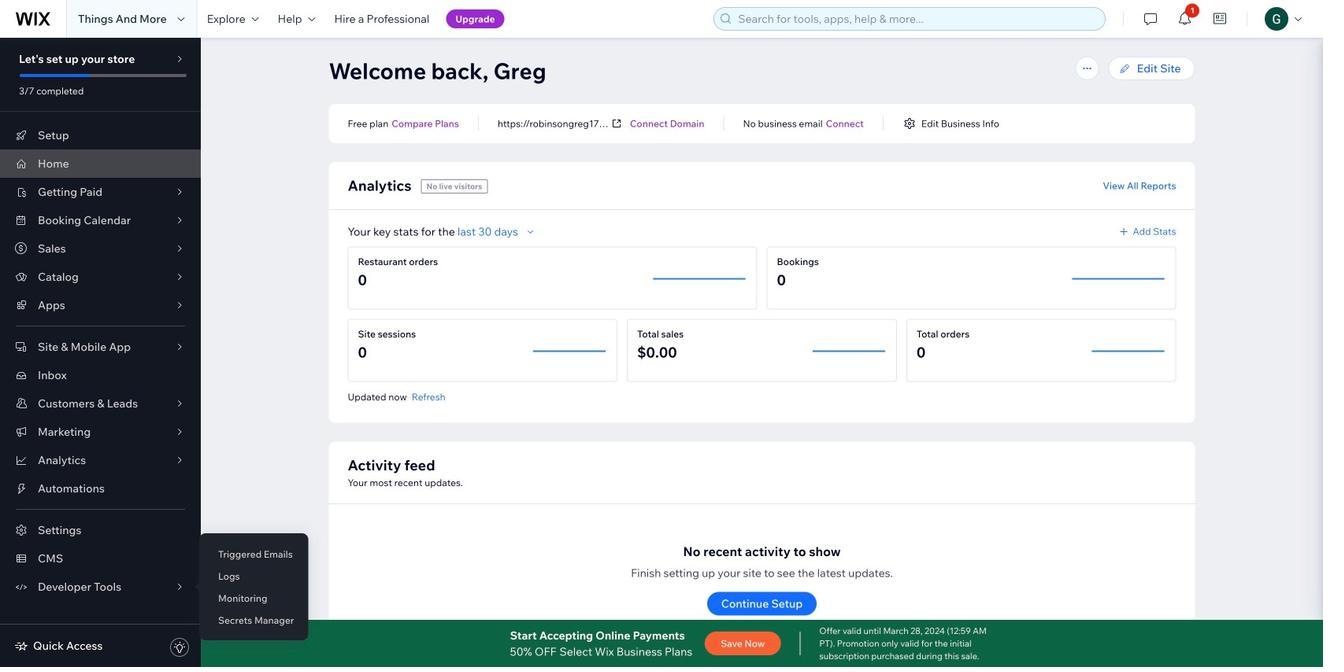 Task type: locate. For each thing, give the bounding box(es) containing it.
Search for tools, apps, help & more... field
[[733, 8, 1101, 30]]



Task type: vqa. For each thing, say whether or not it's contained in the screenshot.
the "sidebar" element
yes



Task type: describe. For each thing, give the bounding box(es) containing it.
sidebar element
[[0, 38, 201, 668]]



